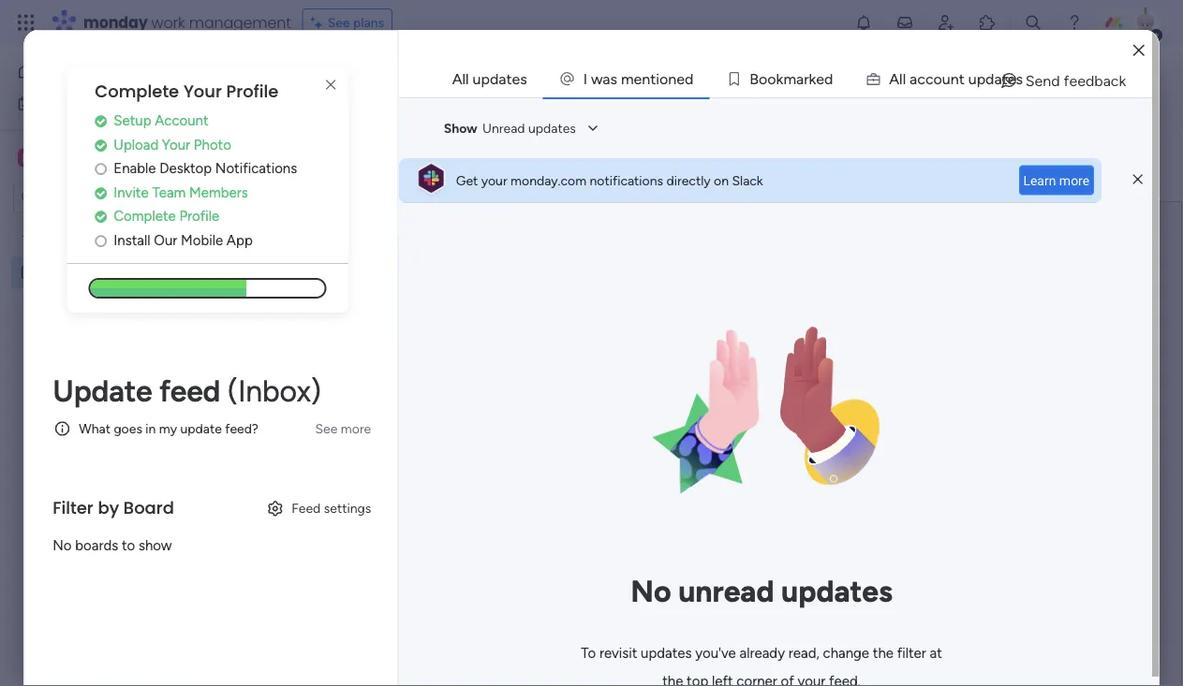 Task type: vqa. For each thing, say whether or not it's contained in the screenshot.
m
yes



Task type: locate. For each thing, give the bounding box(es) containing it.
your inside 'upload your photo' link
[[162, 136, 190, 153]]

1 vertical spatial at
[[929, 645, 942, 662]]

workspace image
[[18, 148, 37, 168]]

your
[[481, 172, 507, 188], [656, 311, 685, 329], [612, 386, 641, 404], [797, 674, 825, 687]]

1 vertical spatial well-
[[105, 265, 134, 281]]

0 vertical spatial invite
[[1059, 71, 1092, 87]]

apps image
[[978, 13, 997, 32]]

powered
[[376, 161, 435, 179]]

1 vertical spatial complete
[[114, 208, 176, 225]]

install
[[114, 232, 150, 249]]

0 vertical spatial more
[[1059, 173, 1089, 188]]

on
[[713, 172, 728, 188], [789, 367, 806, 385]]

3 t from the left
[[1002, 70, 1007, 88]]

you up out
[[503, 293, 527, 310]]

0 vertical spatial well-
[[401, 63, 458, 94]]

0 vertical spatial work
[[151, 12, 185, 33]]

0 vertical spatial check circle image
[[95, 114, 107, 128]]

fill
[[488, 311, 503, 329]]

survey left the show board description icon
[[528, 63, 603, 94]]

to
[[641, 367, 655, 385], [794, 386, 808, 404], [627, 408, 642, 429], [122, 538, 135, 554]]

m left the r
[[783, 70, 796, 88]]

0 horizontal spatial u
[[942, 70, 950, 88]]

tab list
[[436, 60, 1152, 97]]

2 e from the left
[[676, 70, 684, 88]]

complete for complete profile
[[114, 208, 176, 225]]

check circle image down circle o icon
[[95, 186, 107, 200]]

list box
[[0, 221, 239, 541]]

no left submit
[[630, 574, 671, 610]]

0 vertical spatial employee well-being survey
[[285, 63, 603, 94]]

complete up setup on the top
[[95, 80, 179, 104]]

0 horizontal spatial form
[[318, 162, 346, 178]]

1 horizontal spatial k
[[808, 70, 816, 88]]

board inside list box
[[73, 233, 107, 249]]

survey inside list box
[[170, 265, 208, 281]]

w
[[591, 70, 602, 88]]

being up unread
[[458, 63, 523, 94]]

your for photo
[[162, 136, 190, 153]]

more inside button
[[341, 421, 371, 437]]

complete up install on the top of the page
[[114, 208, 176, 225]]

updates right the all
[[472, 70, 527, 88]]

revisit
[[599, 645, 637, 662]]

read,
[[788, 645, 819, 662]]

on right pulse
[[789, 367, 806, 385]]

1 horizontal spatial by
[[438, 161, 455, 179]]

show board description image
[[616, 69, 639, 88]]

1 vertical spatial employee
[[44, 265, 102, 281]]

0 vertical spatial see
[[328, 15, 350, 30]]

at right filter
[[929, 645, 942, 662]]

d right activity
[[985, 70, 994, 88]]

update
[[53, 373, 152, 409]]

already
[[739, 645, 785, 662]]

my
[[159, 421, 177, 437]]

e left i
[[633, 70, 641, 88]]

name
[[689, 311, 725, 329]]

1 horizontal spatial u
[[968, 70, 976, 88]]

employee down first board
[[44, 265, 102, 281]]

get
[[456, 172, 478, 188]]

0 horizontal spatial well-
[[105, 265, 134, 281]]

1 vertical spatial no
[[630, 574, 671, 610]]

check circle image
[[95, 138, 107, 152]]

4 e from the left
[[1007, 70, 1015, 88]]

1 vertical spatial by
[[98, 496, 119, 520]]

update feed (inbox)
[[53, 373, 321, 409]]

you right that
[[942, 293, 967, 310]]

0 vertical spatial your
[[184, 80, 222, 104]]

your down this
[[656, 311, 685, 329]]

check circle image down search in workspace field
[[95, 210, 107, 224]]

show
[[139, 538, 172, 554]]

employee
[[684, 293, 749, 310]]

m for e
[[621, 70, 633, 88]]

t
[[650, 70, 655, 88], [959, 70, 964, 88], [1002, 70, 1007, 88]]

simply
[[746, 311, 789, 329]]

a
[[889, 70, 899, 88]]

3 d from the left
[[985, 70, 994, 88]]

home
[[43, 63, 79, 79]]

being inside list box
[[134, 265, 167, 281]]

0 vertical spatial survey
[[528, 63, 603, 94]]

0 vertical spatial profile
[[226, 80, 278, 104]]

l down inbox image
[[899, 70, 902, 88]]

copy form link button
[[984, 155, 1112, 185]]

p
[[976, 70, 985, 88]]

1 horizontal spatial better
[[812, 386, 853, 404]]

better up "programming"
[[705, 367, 746, 385]]

the left top
[[662, 674, 683, 687]]

1 m from the left
[[621, 70, 633, 88]]

n left p
[[950, 70, 959, 88]]

your up setup account link
[[184, 80, 222, 104]]

l right a
[[902, 70, 906, 88]]

0 vertical spatial better
[[705, 367, 746, 385]]

you inside 14. anything you want to add? group
[[553, 408, 581, 429]]

add?
[[646, 408, 685, 429]]

slack
[[732, 172, 763, 188]]

1 s from the left
[[610, 70, 617, 88]]

0 horizontal spatial being
[[134, 265, 167, 281]]

0 horizontal spatial on
[[713, 172, 728, 188]]

o right the show board description icon
[[659, 70, 668, 88]]

2 t from the left
[[959, 70, 964, 88]]

1 vertical spatial in
[[146, 421, 156, 437]]

well- up show
[[401, 63, 458, 94]]

at inside the with these result, we hope to have a better pulse on wellness at our organization and bring your relevant programming to better support you.
[[869, 367, 882, 385]]

updates for to revisit updates you've already read, change the filter at the top left corner of your feed.
[[640, 645, 691, 662]]

workforms logo image
[[462, 155, 568, 185]]

workspace selection element
[[18, 147, 156, 171]]

check circle image up check circle icon
[[95, 114, 107, 128]]

work for my
[[62, 96, 91, 111]]

0 horizontal spatial in
[[146, 421, 156, 437]]

Search in workspace field
[[39, 187, 156, 209]]

t right p
[[1002, 70, 1007, 88]]

1 vertical spatial on
[[789, 367, 806, 385]]

in left this
[[641, 293, 653, 310]]

0 horizontal spatial employee well-being survey
[[44, 265, 208, 281]]

invite members image
[[937, 13, 955, 32]]

2 m from the left
[[783, 70, 796, 88]]

form form
[[248, 202, 1181, 687]]

your down account
[[162, 136, 190, 153]]

i w a s m e n t i o n e d
[[583, 70, 693, 88]]

1 horizontal spatial dapulse x slim image
[[1132, 171, 1142, 188]]

0 horizontal spatial k
[[776, 70, 783, 88]]

organization
[[460, 386, 542, 404]]

1 horizontal spatial on
[[789, 367, 806, 385]]

1 horizontal spatial in
[[641, 293, 653, 310]]

first
[[44, 233, 70, 249]]

1 horizontal spatial work
[[151, 12, 185, 33]]

you right the if
[[564, 330, 588, 348]]

no unread updates
[[630, 574, 892, 610]]

0 horizontal spatial d
[[684, 70, 693, 88]]

board up show
[[123, 496, 174, 520]]

0 horizontal spatial profile
[[179, 208, 219, 225]]

c left activity
[[925, 70, 933, 88]]

list box containing first board
[[0, 221, 239, 541]]

survey
[[528, 63, 603, 94], [170, 265, 208, 281]]

check circle image inside setup account link
[[95, 114, 107, 128]]

feed
[[159, 373, 220, 409]]

1 horizontal spatial employee
[[285, 63, 396, 94]]

14. Anything you want to add? text field
[[459, 443, 961, 561]]

0 horizontal spatial no
[[53, 538, 72, 554]]

our
[[886, 367, 908, 385]]

1 vertical spatial invite
[[114, 184, 149, 201]]

on left slack
[[713, 172, 728, 188]]

updates right unread
[[528, 120, 575, 136]]

profile
[[226, 80, 278, 104], [179, 208, 219, 225]]

check circle image for complete
[[95, 210, 107, 224]]

survey down the install our mobile app
[[170, 265, 208, 281]]

1 vertical spatial check circle image
[[95, 186, 107, 200]]

t left p
[[959, 70, 964, 88]]

feed?
[[225, 421, 258, 437]]

1 horizontal spatial employee well-being survey
[[285, 63, 603, 94]]

check circle image inside 'complete profile' link
[[95, 210, 107, 224]]

1 horizontal spatial more
[[1059, 173, 1089, 188]]

to inside group
[[627, 408, 642, 429]]

check circle image for invite
[[95, 186, 107, 200]]

1 vertical spatial more
[[341, 421, 371, 437]]

employee well-being survey down install on the top of the page
[[44, 265, 208, 281]]

1 vertical spatial see
[[315, 421, 338, 437]]

1 horizontal spatial well-
[[401, 63, 458, 94]]

complete profile link
[[95, 206, 348, 227]]

1 horizontal spatial m
[[783, 70, 796, 88]]

0 horizontal spatial s
[[610, 70, 617, 88]]

help image
[[1065, 13, 1084, 32]]

form down participating
[[581, 311, 612, 329]]

link
[[1085, 162, 1104, 178]]

1 check circle image from the top
[[95, 114, 107, 128]]

you
[[503, 293, 527, 310], [942, 293, 967, 310], [564, 330, 588, 348], [553, 408, 581, 429]]

invite for invite / 1
[[1059, 71, 1092, 87]]

0 horizontal spatial survey
[[170, 265, 208, 281]]

at
[[869, 367, 882, 385], [929, 645, 942, 662]]

check circle image inside invite team members link
[[95, 186, 107, 200]]

0 vertical spatial dapulse x slim image
[[320, 74, 342, 96]]

setup account
[[114, 112, 209, 129]]

1 e from the left
[[633, 70, 641, 88]]

0 vertical spatial no
[[53, 538, 72, 554]]

0 horizontal spatial invite
[[114, 184, 149, 201]]

2 horizontal spatial t
[[1002, 70, 1007, 88]]

a right a
[[909, 70, 917, 88]]

programming
[[701, 386, 790, 404]]

see down (inbox) at bottom left
[[315, 421, 338, 437]]

well-
[[401, 63, 458, 94], [105, 265, 134, 281]]

powered by
[[376, 161, 455, 179]]

0 vertical spatial being
[[458, 63, 523, 94]]

well- down install on the top of the page
[[105, 265, 134, 281]]

0 horizontal spatial work
[[62, 96, 91, 111]]

e right the r
[[816, 70, 824, 88]]

d right add to favorites icon
[[684, 70, 693, 88]]

feed.
[[829, 674, 860, 687]]

e right p
[[1007, 70, 1015, 88]]

to left have
[[641, 367, 655, 385]]

2 horizontal spatial form
[[1054, 162, 1082, 178]]

get your monday.com notifications directly on slack
[[456, 172, 763, 188]]

no left 'boards'
[[53, 538, 72, 554]]

profile up mobile
[[179, 208, 219, 225]]

for up question
[[531, 293, 550, 310]]

wellness
[[809, 367, 865, 385]]

2 k from the left
[[808, 70, 816, 88]]

1 horizontal spatial form
[[581, 311, 612, 329]]

e right add to favorites icon
[[676, 70, 684, 88]]

1 vertical spatial dapulse x slim image
[[1132, 171, 1142, 188]]

more for learn more
[[1059, 173, 1089, 188]]

0 horizontal spatial m
[[621, 70, 633, 88]]

profile up setup account link
[[226, 80, 278, 104]]

1 t from the left
[[650, 70, 655, 88]]

1 vertical spatial survey
[[170, 265, 208, 281]]

form inside thank you for participating in this employee wellbeing survey! know that you can fill out for the form using your name or simply write 'anonymous' for the first question if you prefer.
[[581, 311, 612, 329]]

updates inside to revisit updates you've already read, change the filter at the top left corner of your feed.
[[640, 645, 691, 662]]

dapulse x slim image
[[320, 74, 342, 96], [1132, 171, 1142, 188]]

to revisit updates you've already read, change the filter at the top left corner of your feed.
[[580, 645, 942, 687]]

option
[[0, 224, 239, 228]]

m left i
[[621, 70, 633, 88]]

3 check circle image from the top
[[95, 210, 107, 224]]

d right the r
[[824, 70, 833, 88]]

notifications image
[[854, 13, 873, 32]]

anything you want to add? element
[[459, 408, 685, 429]]

1 vertical spatial being
[[134, 265, 167, 281]]

1 horizontal spatial at
[[929, 645, 942, 662]]

your
[[184, 80, 222, 104], [162, 136, 190, 153]]

the up the if
[[555, 311, 577, 329]]

upload your photo link
[[95, 134, 348, 155]]

0 horizontal spatial more
[[341, 421, 371, 437]]

by
[[438, 161, 455, 179], [98, 496, 119, 520]]

0 vertical spatial complete
[[95, 80, 179, 104]]

0 horizontal spatial board
[[73, 233, 107, 249]]

1 vertical spatial your
[[162, 136, 190, 153]]

more inside button
[[1059, 173, 1089, 188]]

no boards to show
[[53, 538, 172, 554]]

2 check circle image from the top
[[95, 186, 107, 200]]

work
[[151, 12, 185, 33], [62, 96, 91, 111]]

1 horizontal spatial no
[[630, 574, 671, 610]]

1 vertical spatial work
[[62, 96, 91, 111]]

0 vertical spatial on
[[713, 172, 728, 188]]

2 vertical spatial check circle image
[[95, 210, 107, 224]]

learn more button
[[1018, 165, 1093, 195]]

(inbox)
[[227, 373, 321, 409]]

form right "edit"
[[318, 162, 346, 178]]

dapulse x slim image down see plans button
[[320, 74, 342, 96]]

0 vertical spatial in
[[641, 293, 653, 310]]

1 horizontal spatial n
[[668, 70, 676, 88]]

invite team members
[[114, 184, 248, 201]]

n right add to favorites icon
[[668, 70, 676, 88]]

filter
[[53, 496, 93, 520]]

t right the show board description icon
[[650, 70, 655, 88]]

employee well-being survey up show
[[285, 63, 603, 94]]

settings
[[324, 501, 371, 516]]

0 horizontal spatial at
[[869, 367, 882, 385]]

dapulse x slim image right link
[[1132, 171, 1142, 188]]

2 d from the left
[[824, 70, 833, 88]]

s left the send
[[1015, 70, 1022, 88]]

1 vertical spatial better
[[812, 386, 853, 404]]

s right the w
[[610, 70, 617, 88]]

check circle image
[[95, 114, 107, 128], [95, 186, 107, 200], [95, 210, 107, 224]]

0 horizontal spatial employee
[[44, 265, 102, 281]]

public board image
[[20, 264, 37, 281]]

no for no unread updates
[[630, 574, 671, 610]]

employee down see plans button
[[285, 63, 396, 94]]

work right my
[[62, 96, 91, 111]]

a right have
[[694, 367, 701, 385]]

n left i
[[641, 70, 650, 88]]

0 vertical spatial by
[[438, 161, 455, 179]]

by left get
[[438, 161, 455, 179]]

form left link
[[1054, 162, 1082, 178]]

0 horizontal spatial t
[[650, 70, 655, 88]]

0 horizontal spatial better
[[705, 367, 746, 385]]

see for see plans
[[328, 15, 350, 30]]

3 n from the left
[[950, 70, 959, 88]]

2 o from the left
[[758, 70, 767, 88]]

1 horizontal spatial t
[[959, 70, 964, 88]]

left
[[711, 674, 733, 687]]

being down our
[[134, 265, 167, 281]]

1 horizontal spatial invite
[[1059, 71, 1092, 87]]

1 d from the left
[[684, 70, 693, 88]]

1 horizontal spatial survey
[[528, 63, 603, 94]]

1 horizontal spatial s
[[1015, 70, 1022, 88]]

close image
[[1133, 44, 1144, 57]]

employee inside list box
[[44, 265, 102, 281]]

add to favorites image
[[648, 69, 667, 88]]

1
[[1104, 71, 1109, 87]]

in left my
[[146, 421, 156, 437]]

1 vertical spatial employee well-being survey
[[44, 265, 208, 281]]

filter by board
[[53, 496, 174, 520]]

0 horizontal spatial n
[[641, 70, 650, 88]]

c right a
[[917, 70, 925, 88]]

0 horizontal spatial by
[[98, 496, 119, 520]]

2 horizontal spatial d
[[985, 70, 994, 88]]

your down hope
[[612, 386, 641, 404]]

have
[[659, 367, 690, 385]]

o left the r
[[758, 70, 767, 88]]

can
[[460, 311, 484, 329]]

see more button
[[308, 414, 379, 444]]

o right b at right
[[767, 70, 776, 88]]

your right of
[[797, 674, 825, 687]]

your for profile
[[184, 80, 222, 104]]

1 l from the left
[[899, 70, 902, 88]]

upload
[[114, 136, 158, 153]]

main
[[43, 149, 76, 167]]

better down wellness
[[812, 386, 853, 404]]

1 vertical spatial board
[[123, 496, 174, 520]]

2 horizontal spatial n
[[950, 70, 959, 88]]

board right first
[[73, 233, 107, 249]]

send feedback
[[1025, 72, 1126, 89]]

see left plans
[[328, 15, 350, 30]]

0 vertical spatial board
[[73, 233, 107, 249]]

0 vertical spatial at
[[869, 367, 882, 385]]

circle o image
[[95, 234, 107, 248]]

invite inside button
[[1059, 71, 1092, 87]]

work right monday
[[151, 12, 185, 33]]

1 o from the left
[[659, 70, 668, 88]]

for down that
[[918, 311, 937, 329]]

you down and
[[553, 408, 581, 429]]

at inside to revisit updates you've already read, change the filter at the top left corner of your feed.
[[929, 645, 942, 662]]

o left p
[[933, 70, 942, 88]]

by right filter
[[98, 496, 119, 520]]

updates up top
[[640, 645, 691, 662]]

updates up change
[[781, 574, 892, 610]]

work inside button
[[62, 96, 91, 111]]

to right want
[[627, 408, 642, 429]]

1 horizontal spatial d
[[824, 70, 833, 88]]

being
[[458, 63, 523, 94], [134, 265, 167, 281]]

at up support in the right bottom of the page
[[869, 367, 882, 385]]



Task type: describe. For each thing, give the bounding box(es) containing it.
i
[[583, 70, 587, 88]]

by for filter
[[98, 496, 119, 520]]

mobile
[[181, 232, 223, 249]]

invite for invite team members
[[114, 184, 149, 201]]

your right get
[[481, 172, 507, 188]]

a l l a c c o u n t u p d a t e s
[[889, 70, 1022, 88]]

for up the if
[[533, 311, 551, 329]]

a right p
[[994, 70, 1002, 88]]

lottie animation element
[[611, 259, 911, 559]]

check circle image for setup
[[95, 114, 107, 128]]

our
[[154, 232, 177, 249]]

Employee well-being survey field
[[280, 63, 608, 94]]

members
[[189, 184, 248, 201]]

out
[[506, 311, 529, 329]]

inbox image
[[896, 13, 914, 32]]

no for no boards to show
[[53, 538, 72, 554]]

2 l from the left
[[902, 70, 906, 88]]

search everything image
[[1024, 13, 1043, 32]]

management
[[189, 12, 291, 33]]

that
[[912, 293, 938, 310]]

well- inside list box
[[105, 265, 134, 281]]

by for powered
[[438, 161, 455, 179]]

see plans button
[[302, 8, 393, 37]]

updates for no unread updates
[[781, 574, 892, 610]]

2 u from the left
[[968, 70, 976, 88]]

4 o from the left
[[933, 70, 942, 88]]

account
[[155, 112, 209, 129]]

/
[[1095, 71, 1100, 87]]

a right b at right
[[796, 70, 803, 88]]

upload your photo
[[114, 136, 231, 153]]

a inside the with these result, we hope to have a better pulse on wellness at our organization and bring your relevant programming to better support you.
[[694, 367, 701, 385]]

14. anything you want to add? group
[[459, 394, 961, 589]]

prefer.
[[592, 330, 635, 348]]

my
[[41, 96, 59, 111]]

the left filter
[[872, 645, 893, 662]]

thank
[[460, 293, 499, 310]]

want
[[585, 408, 623, 429]]

0 vertical spatial employee
[[285, 63, 396, 94]]

1 k from the left
[[776, 70, 783, 88]]

question
[[490, 330, 548, 348]]

main workspace
[[43, 149, 154, 167]]

ruby anderson image
[[1131, 7, 1161, 37]]

'anonymous'
[[829, 311, 914, 329]]

using
[[616, 311, 652, 329]]

b
[[749, 70, 758, 88]]

d for a l l a c c o u n t u p d a t e s
[[985, 70, 994, 88]]

photo
[[194, 136, 231, 153]]

circle o image
[[95, 162, 107, 176]]

directly
[[666, 172, 710, 188]]

you.
[[912, 386, 940, 404]]

of
[[780, 674, 794, 687]]

in inside thank you for participating in this employee wellbeing survey! know that you can fill out for the form using your name or simply write 'anonymous' for the first question if you prefer.
[[641, 293, 653, 310]]

this
[[656, 293, 680, 310]]

complete for complete your profile
[[95, 80, 179, 104]]

feed settings
[[292, 501, 371, 516]]

relevant
[[645, 386, 698, 404]]

form
[[372, 112, 402, 128]]

app
[[227, 232, 253, 249]]

learn more
[[1023, 173, 1089, 188]]

edit form button
[[284, 155, 353, 185]]

bring
[[574, 386, 608, 404]]

on inside the with these result, we hope to have a better pulse on wellness at our organization and bring your relevant programming to better support you.
[[789, 367, 806, 385]]

1 n from the left
[[641, 70, 650, 88]]

your inside the with these result, we hope to have a better pulse on wellness at our organization and bring your relevant programming to better support you.
[[612, 386, 641, 404]]

activity
[[936, 71, 982, 87]]

monday work management
[[83, 12, 291, 33]]

submit button
[[671, 589, 749, 627]]

we
[[580, 367, 599, 385]]

1 horizontal spatial board
[[123, 496, 174, 520]]

work for monday
[[151, 12, 185, 33]]

filter
[[897, 645, 926, 662]]

3 e from the left
[[816, 70, 824, 88]]

show unread updates
[[443, 120, 575, 136]]

change
[[822, 645, 869, 662]]

updates inside the all updates "link"
[[472, 70, 527, 88]]

activity button
[[929, 64, 1017, 94]]

show
[[443, 120, 477, 136]]

thank you for participating in this employee wellbeing survey! know that you can fill out for the form using your name or simply write 'anonymous' for the first question if you prefer.
[[460, 293, 967, 348]]

complete profile
[[114, 208, 219, 225]]

to left show
[[122, 538, 135, 554]]

i
[[655, 70, 659, 88]]

edit
[[291, 162, 315, 178]]

1 u from the left
[[942, 70, 950, 88]]

select product image
[[17, 13, 36, 32]]

1 c from the left
[[917, 70, 925, 88]]

to
[[580, 645, 595, 662]]

write
[[792, 311, 826, 329]]

1 horizontal spatial being
[[458, 63, 523, 94]]

your inside to revisit updates you've already read, change the filter at the top left corner of your feed.
[[797, 674, 825, 687]]

updates for show unread updates
[[528, 120, 575, 136]]

goes
[[114, 421, 142, 437]]

and
[[546, 386, 570, 404]]

m
[[22, 150, 33, 166]]

corner
[[736, 674, 777, 687]]

first
[[460, 330, 486, 348]]

all updates
[[452, 70, 527, 88]]

tab list containing all updates
[[436, 60, 1152, 97]]

your inside thank you for participating in this employee wellbeing survey! know that you can fill out for the form using your name or simply write 'anonymous' for the first question if you prefer.
[[656, 311, 685, 329]]

notifications
[[215, 160, 297, 177]]

3 o from the left
[[767, 70, 776, 88]]

monday.com
[[510, 172, 586, 188]]

send
[[1025, 72, 1060, 89]]

0 horizontal spatial dapulse x slim image
[[320, 74, 342, 96]]

form for edit
[[318, 162, 346, 178]]

if
[[551, 330, 560, 348]]

know
[[871, 293, 908, 310]]

copy form link
[[1019, 162, 1104, 178]]

complete your profile
[[95, 80, 278, 104]]

plans
[[353, 15, 384, 30]]

form for copy
[[1054, 162, 1082, 178]]

result,
[[536, 367, 576, 385]]

lottie animation image
[[611, 259, 911, 559]]

to right "programming"
[[794, 386, 808, 404]]

with these result, we hope to have a better pulse on wellness at our organization and bring your relevant programming to better support you.
[[460, 367, 940, 404]]

2 s from the left
[[1015, 70, 1022, 88]]

enable desktop notifications
[[114, 160, 297, 177]]

notifications
[[589, 172, 663, 188]]

edit form
[[291, 162, 346, 178]]

or
[[729, 311, 742, 329]]

monday
[[83, 12, 148, 33]]

invite / 1
[[1059, 71, 1109, 87]]

a right i
[[602, 70, 610, 88]]

d for i w a s m e n t i o n e d
[[684, 70, 693, 88]]

1 horizontal spatial profile
[[226, 80, 278, 104]]

more for see more
[[341, 421, 371, 437]]

1 vertical spatial profile
[[179, 208, 219, 225]]

r
[[803, 70, 808, 88]]

feed settings button
[[258, 493, 379, 523]]

feed
[[292, 501, 321, 516]]

m for a
[[783, 70, 796, 88]]

2 n from the left
[[668, 70, 676, 88]]

send feedback button
[[991, 66, 1133, 96]]

the right 'anonymous'
[[941, 311, 962, 329]]

see for see more
[[315, 421, 338, 437]]

install our mobile app link
[[95, 230, 348, 251]]

wellbeing
[[753, 293, 816, 310]]

you've
[[695, 645, 736, 662]]

2 c from the left
[[925, 70, 933, 88]]

setup
[[114, 112, 151, 129]]

feedback
[[1063, 72, 1126, 89]]



